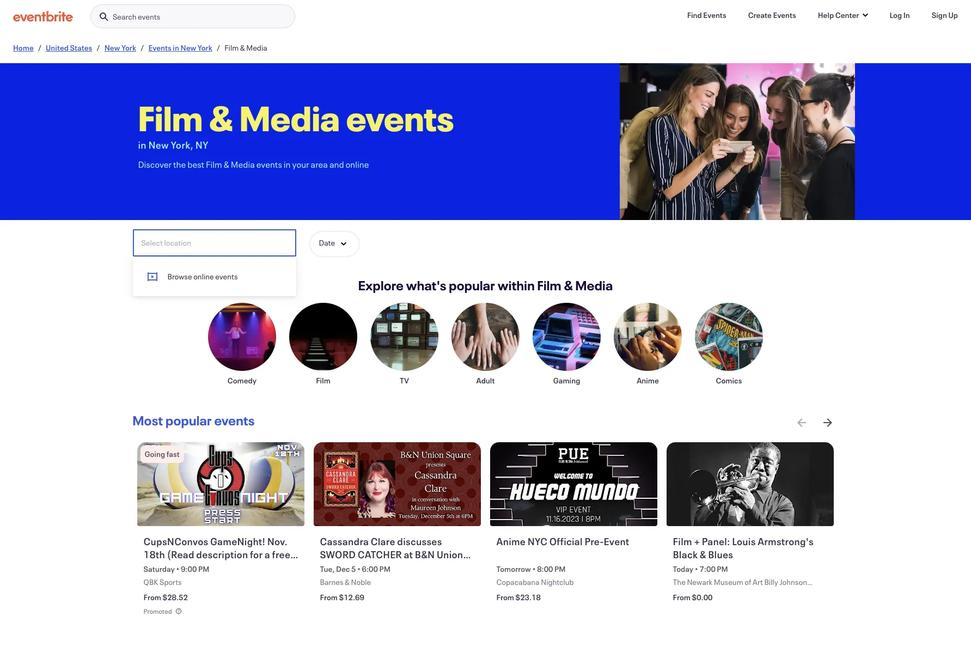 Task type: describe. For each thing, give the bounding box(es) containing it.
up
[[949, 10, 958, 20]]

8:00
[[537, 564, 553, 575]]

1 horizontal spatial online
[[346, 159, 369, 170]]

2 / from the left
[[97, 43, 100, 53]]

free
[[272, 548, 291, 561]]

$23.18
[[516, 593, 541, 603]]

9:00
[[181, 564, 197, 575]]

nov.
[[267, 535, 288, 548]]

comics link
[[695, 303, 763, 386]]

session!)
[[144, 561, 185, 574]]

comedy link
[[208, 303, 276, 386]]

1 horizontal spatial in
[[173, 43, 179, 53]]

home link
[[13, 43, 34, 53]]

most popular events link
[[133, 412, 255, 429]]

media inside film & media events in new york, ny
[[240, 95, 340, 141]]

anime nyc official pre-event
[[497, 535, 630, 548]]

sign up link
[[923, 4, 967, 26]]

Select location text field
[[134, 230, 295, 256]]

1 / from the left
[[38, 43, 41, 53]]

$0.00
[[692, 593, 713, 603]]

louis
[[732, 535, 756, 548]]

promoted
[[144, 607, 172, 615]]

events in new york link
[[148, 43, 212, 53]]

film & media events in new york, ny
[[138, 95, 454, 151]]

search events button
[[90, 4, 295, 29]]

pm inside tue, dec 5 •  6:00 pm barnes & noble from $12.69
[[380, 564, 391, 575]]

union
[[437, 548, 463, 561]]

cassandra clare discusses sword catcher at b&n union square primary image image
[[314, 442, 481, 526]]

blues
[[709, 548, 734, 561]]

new york link
[[104, 43, 136, 53]]

find
[[687, 10, 702, 20]]

• inside tue, dec 5 •  6:00 pm barnes & noble from $12.69
[[357, 564, 361, 575]]

dec
[[336, 564, 350, 575]]

0 vertical spatial popular
[[449, 277, 495, 294]]

panel:
[[702, 535, 731, 548]]

• inside saturday • 9:00 pm qbk sports from $28.52
[[176, 564, 180, 575]]

events for find events
[[704, 10, 727, 20]]

discover the best film & media events in your area and online
[[138, 159, 369, 170]]

gaming link
[[533, 303, 601, 386]]

gaming
[[553, 375, 581, 386]]

0 horizontal spatial events
[[148, 43, 172, 53]]

auditorium
[[673, 588, 711, 599]]

2 york from the left
[[198, 43, 212, 53]]

online inside button
[[194, 271, 214, 282]]

anime for anime nyc official pre-event
[[497, 535, 526, 548]]

explore what's popular within film & media
[[358, 277, 613, 294]]

johnson
[[780, 577, 808, 588]]

comics
[[716, 375, 742, 386]]

& inside the film + panel: louis armstrong's black & blues today • 7:00 pm the newark museum of art billy johnson auditorium
[[700, 548, 707, 561]]

gamenight!
[[210, 535, 265, 548]]

square
[[320, 561, 353, 574]]

date button
[[309, 231, 360, 257]]

4 / from the left
[[217, 43, 220, 53]]

event
[[604, 535, 630, 548]]

of
[[745, 577, 752, 588]]

cupsnconvos
[[144, 535, 208, 548]]

ny
[[195, 138, 209, 151]]

anime nyc official pre-event primary image image
[[490, 442, 658, 526]]

cupsnconvos gamenight! nov. 18th (read description for a free session!) 21+ link
[[144, 535, 301, 574]]

anime link
[[614, 303, 682, 386]]

$12.69
[[339, 593, 364, 603]]

21+
[[187, 561, 205, 574]]

film inside film & media events in new york, ny
[[138, 95, 203, 141]]

search events
[[113, 11, 160, 22]]

tue,
[[320, 564, 335, 575]]

events inside film & media events in new york, ny
[[346, 95, 454, 141]]

film + panel: louis armstrong's black & blues link
[[673, 535, 830, 562]]

in
[[904, 10, 910, 20]]

film + panel: louis armstrong's black & blues today • 7:00 pm the newark museum of art billy johnson auditorium
[[673, 535, 814, 599]]

official
[[550, 535, 583, 548]]

discusses
[[397, 535, 442, 548]]

home
[[13, 43, 34, 53]]

clare
[[371, 535, 396, 548]]

find events link
[[679, 4, 735, 26]]

newark
[[687, 577, 713, 588]]

cupsnconvos gamenight! nov. 18th (read description for a free session!) 21+ primary image image
[[137, 442, 305, 526]]

the
[[173, 159, 186, 170]]

new for united
[[104, 43, 120, 53]]

help
[[818, 10, 834, 20]]

arrow right chunky_svg image
[[821, 416, 835, 429]]

catcher
[[358, 548, 402, 561]]

3 / from the left
[[141, 43, 144, 53]]

cassandra clare discusses sword catcher at b&n union square link
[[320, 535, 477, 574]]

• inside the film + panel: louis armstrong's black & blues today • 7:00 pm the newark museum of art billy johnson auditorium
[[695, 564, 699, 575]]

museum
[[714, 577, 744, 588]]

most popular events
[[133, 412, 255, 429]]

sports
[[160, 577, 182, 588]]

in inside film & media events in new york, ny
[[138, 138, 147, 151]]

2 horizontal spatial in
[[284, 159, 291, 170]]

sign
[[932, 10, 948, 20]]

going fast
[[145, 449, 180, 459]]

cupsnconvos gamenight! nov. 18th (read description for a free session!) 21+
[[144, 535, 291, 574]]



Task type: vqa. For each thing, say whether or not it's contained in the screenshot.
more options
no



Task type: locate. For each thing, give the bounding box(es) containing it.
pm inside tomorrow • 8:00 pm copacabana nightclub from $23.18
[[555, 564, 566, 575]]

1 horizontal spatial york
[[198, 43, 212, 53]]

fast
[[167, 449, 180, 459]]

2 from from the left
[[320, 593, 338, 603]]

3 pm from the left
[[555, 564, 566, 575]]

0 horizontal spatial in
[[138, 138, 147, 151]]

popular
[[449, 277, 495, 294], [166, 412, 212, 429]]

in left "your"
[[284, 159, 291, 170]]

log in
[[890, 10, 910, 20]]

comedy
[[228, 375, 257, 386]]

pm up museum
[[717, 564, 728, 575]]

1 horizontal spatial new
[[148, 138, 169, 151]]

•
[[176, 564, 180, 575], [357, 564, 361, 575], [533, 564, 536, 575], [695, 564, 699, 575]]

film + panel: louis armstrong's black & blues primary image image
[[667, 442, 834, 526]]

york,
[[171, 138, 194, 151]]

create events
[[749, 10, 797, 20]]

barnes
[[320, 577, 344, 588]]

find events
[[687, 10, 727, 20]]

• right 5 in the bottom left of the page
[[357, 564, 361, 575]]

help center
[[818, 10, 860, 20]]

1 horizontal spatial anime
[[637, 375, 659, 386]]

film inside the film + panel: louis armstrong's black & blues today • 7:00 pm the newark museum of art billy johnson auditorium
[[673, 535, 693, 548]]

popular left within
[[449, 277, 495, 294]]

description
[[196, 548, 248, 561]]

0 horizontal spatial new
[[104, 43, 120, 53]]

new down search events button
[[181, 43, 196, 53]]

for
[[250, 548, 263, 561]]

• left 7:00
[[695, 564, 699, 575]]

0 vertical spatial in
[[173, 43, 179, 53]]

0 vertical spatial online
[[346, 159, 369, 170]]

within
[[498, 277, 535, 294]]

0 horizontal spatial popular
[[166, 412, 212, 429]]

1 from from the left
[[144, 593, 161, 603]]

1 vertical spatial in
[[138, 138, 147, 151]]

discover
[[138, 159, 172, 170]]

online
[[346, 159, 369, 170], [194, 271, 214, 282]]

tv link
[[371, 303, 439, 386]]

york down search events button
[[198, 43, 212, 53]]

2 horizontal spatial new
[[181, 43, 196, 53]]

center
[[836, 10, 860, 20]]

& inside tue, dec 5 •  6:00 pm barnes & noble from $12.69
[[345, 577, 350, 588]]

noble
[[351, 577, 371, 588]]

3 • from the left
[[533, 564, 536, 575]]

adult link
[[452, 303, 520, 386]]

in up discover
[[138, 138, 147, 151]]

from inside tomorrow • 8:00 pm copacabana nightclub from $23.18
[[497, 593, 514, 603]]

cassandra clare discusses sword catcher at b&n union square
[[320, 535, 463, 574]]

anime for anime
[[637, 375, 659, 386]]

1 pm from the left
[[198, 564, 209, 575]]

most
[[133, 412, 163, 429]]

0 vertical spatial anime
[[637, 375, 659, 386]]

online right browse
[[194, 271, 214, 282]]

film link
[[289, 303, 357, 386]]

browse online events button
[[133, 261, 296, 292]]

• left 8:00
[[533, 564, 536, 575]]

the
[[673, 577, 686, 588]]

york
[[121, 43, 136, 53], [198, 43, 212, 53]]

your
[[292, 159, 309, 170]]

events right create
[[773, 10, 797, 20]]

browse
[[168, 271, 192, 282]]

art
[[753, 577, 763, 588]]

nyc
[[528, 535, 548, 548]]

pm right 9:00
[[198, 564, 209, 575]]

2 horizontal spatial events
[[773, 10, 797, 20]]

new right states
[[104, 43, 120, 53]]

2 pm from the left
[[380, 564, 391, 575]]

explore
[[358, 277, 404, 294]]

eventbrite image
[[13, 11, 73, 22]]

united
[[46, 43, 69, 53]]

black
[[673, 548, 698, 561]]

events right find
[[704, 10, 727, 20]]

4 • from the left
[[695, 564, 699, 575]]

events down "search events" at the top left of page
[[148, 43, 172, 53]]

in
[[173, 43, 179, 53], [138, 138, 147, 151], [284, 159, 291, 170]]

adult
[[477, 375, 495, 386]]

from inside saturday • 9:00 pm qbk sports from $28.52
[[144, 593, 161, 603]]

tomorrow • 8:00 pm copacabana nightclub from $23.18
[[497, 564, 574, 603]]

/ right events in new york link
[[217, 43, 220, 53]]

4 from from the left
[[673, 593, 691, 603]]

tue, dec 5 •  6:00 pm barnes & noble from $12.69
[[320, 564, 391, 603]]

in down search events button
[[173, 43, 179, 53]]

/ right home link
[[38, 43, 41, 53]]

log
[[890, 10, 902, 20]]

what's
[[406, 277, 447, 294]]

create events link
[[740, 4, 805, 26]]

billy
[[765, 577, 779, 588]]

+
[[694, 535, 700, 548]]

tomorrow
[[497, 564, 531, 575]]

york down search
[[121, 43, 136, 53]]

sword
[[320, 548, 356, 561]]

1 york from the left
[[121, 43, 136, 53]]

qbk
[[144, 577, 158, 588]]

0 horizontal spatial anime
[[497, 535, 526, 548]]

from down the
[[673, 593, 691, 603]]

2 vertical spatial in
[[284, 159, 291, 170]]

1 horizontal spatial events
[[704, 10, 727, 20]]

from up promoted
[[144, 593, 161, 603]]

from down copacabana on the right
[[497, 593, 514, 603]]

date
[[319, 238, 335, 248]]

1 horizontal spatial popular
[[449, 277, 495, 294]]

3 from from the left
[[497, 593, 514, 603]]

6:00
[[362, 564, 378, 575]]

• inside tomorrow • 8:00 pm copacabana nightclub from $23.18
[[533, 564, 536, 575]]

going
[[145, 449, 165, 459]]

arrow left chunky_svg image
[[795, 416, 808, 429]]

online right "and"
[[346, 159, 369, 170]]

pm inside the film + panel: louis armstrong's black & blues today • 7:00 pm the newark museum of art billy johnson auditorium
[[717, 564, 728, 575]]

1 vertical spatial popular
[[166, 412, 212, 429]]

$28.52
[[163, 593, 188, 603]]

area
[[311, 159, 328, 170]]

new for media
[[148, 138, 169, 151]]

pm right the 6:00
[[380, 564, 391, 575]]

from inside tue, dec 5 •  6:00 pm barnes & noble from $12.69
[[320, 593, 338, 603]]

18th
[[144, 548, 165, 561]]

new inside film & media events in new york, ny
[[148, 138, 169, 151]]

pm inside saturday • 9:00 pm qbk sports from $28.52
[[198, 564, 209, 575]]

4 pm from the left
[[717, 564, 728, 575]]

a
[[265, 548, 270, 561]]

cassandra
[[320, 535, 369, 548]]

(read
[[167, 548, 194, 561]]

events
[[138, 11, 160, 22], [346, 95, 454, 141], [257, 159, 282, 170], [215, 271, 238, 282], [214, 412, 255, 429]]

today
[[673, 564, 694, 575]]

saturday • 9:00 pm qbk sports from $28.52
[[144, 564, 209, 603]]

states
[[70, 43, 92, 53]]

nightclub
[[541, 577, 574, 588]]

pm up nightclub
[[555, 564, 566, 575]]

popular up fast
[[166, 412, 212, 429]]

0 horizontal spatial online
[[194, 271, 214, 282]]

b&n
[[415, 548, 435, 561]]

from down barnes
[[320, 593, 338, 603]]

1 vertical spatial online
[[194, 271, 214, 282]]

new
[[104, 43, 120, 53], [181, 43, 196, 53], [148, 138, 169, 151]]

from $0.00
[[673, 593, 713, 603]]

1 • from the left
[[176, 564, 180, 575]]

browse online events
[[168, 271, 238, 282]]

media
[[246, 43, 267, 53], [240, 95, 340, 141], [231, 159, 255, 170], [576, 277, 613, 294]]

[object object] image
[[620, 63, 855, 220]]

& inside film & media events in new york, ny
[[209, 95, 233, 141]]

/ right new york link
[[141, 43, 144, 53]]

new up discover
[[148, 138, 169, 151]]

1 vertical spatial anime
[[497, 535, 526, 548]]

/ right states
[[97, 43, 100, 53]]

copacabana
[[497, 577, 540, 588]]

7:00
[[700, 564, 716, 575]]

events for create events
[[773, 10, 797, 20]]

/
[[38, 43, 41, 53], [97, 43, 100, 53], [141, 43, 144, 53], [217, 43, 220, 53]]

• left 9:00
[[176, 564, 180, 575]]

at
[[404, 548, 413, 561]]

&
[[240, 43, 245, 53], [209, 95, 233, 141], [224, 159, 229, 170], [564, 277, 573, 294], [700, 548, 707, 561], [345, 577, 350, 588]]

2 • from the left
[[357, 564, 361, 575]]

search
[[113, 11, 136, 22]]

0 horizontal spatial york
[[121, 43, 136, 53]]



